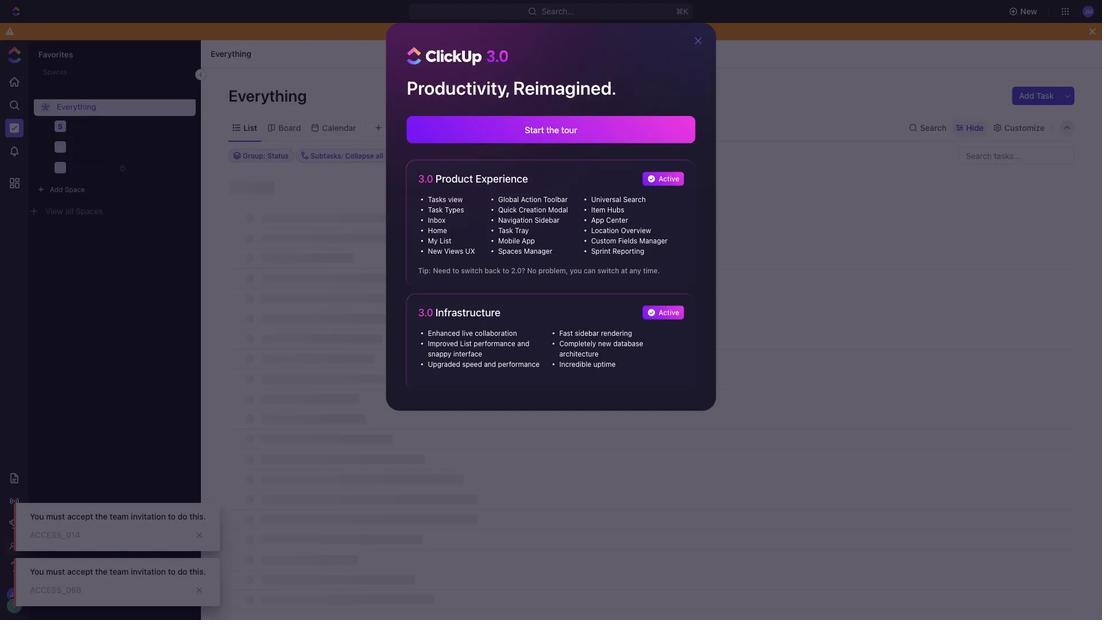 Task type: describe. For each thing, give the bounding box(es) containing it.
toolbar
[[544, 196, 568, 204]]

start the tour
[[525, 125, 578, 135]]

spaces link
[[29, 71, 66, 80]]

product
[[436, 173, 473, 185]]

my
[[428, 237, 438, 245]]

board link
[[276, 120, 301, 136]]

user group image
[[56, 144, 65, 150]]

favorites
[[38, 50, 73, 59]]

overview
[[621, 227, 651, 235]]

this. for access_014
[[190, 512, 206, 521]]

rendering
[[601, 329, 632, 337]]

new
[[598, 340, 612, 348]]

performance inside fast sidebar rendering improved list performance and snappy interface
[[474, 340, 516, 348]]

and for performance
[[518, 340, 530, 348]]

the inside button
[[547, 125, 559, 135]]

list inside fast sidebar rendering improved list performance and snappy interface
[[460, 340, 472, 348]]

time.
[[643, 267, 660, 275]]

accept for access_014
[[67, 512, 93, 521]]

⌘k
[[676, 7, 689, 16]]

tip:
[[418, 267, 431, 275]]

item hubs inbox
[[428, 206, 625, 224]]

notifications?
[[549, 27, 600, 36]]

location overview my list
[[428, 227, 651, 245]]

space for add space
[[65, 186, 85, 194]]

must for access_014
[[46, 512, 65, 521]]

tasks view
[[428, 196, 463, 204]]

universal
[[592, 196, 622, 204]]

navigation sidebar
[[498, 216, 560, 224]]

tasks
[[428, 196, 446, 204]]

speed
[[462, 360, 482, 368]]

add task button
[[1013, 87, 1061, 105]]

architecture
[[560, 350, 599, 358]]

app inside app center home
[[592, 216, 605, 224]]

can
[[584, 267, 596, 275]]

view
[[448, 196, 463, 204]]

performance inside completely new database architecture upgraded speed and performance
[[498, 360, 540, 368]]

interface
[[454, 350, 482, 358]]

new button
[[1005, 2, 1045, 21]]

ux
[[466, 247, 475, 255]]

uptime
[[594, 360, 616, 368]]

space, , element
[[55, 121, 66, 132]]

team space
[[71, 143, 114, 151]]

fields
[[619, 237, 638, 245]]

do for access_068
[[178, 567, 187, 577]]

2.0?
[[511, 267, 526, 275]]

browser
[[516, 27, 547, 36]]

calendar link
[[320, 120, 356, 136]]

sprint reporting
[[592, 247, 645, 255]]

the for access_014
[[95, 512, 108, 521]]

collaboration
[[475, 329, 517, 337]]

productivity,
[[407, 77, 509, 99]]

favorites button
[[38, 50, 73, 59]]

quick
[[498, 206, 517, 214]]

access_014
[[30, 530, 80, 540]]

mobile
[[498, 237, 520, 245]]

customize
[[1005, 123, 1045, 132]]

app center home
[[428, 216, 628, 235]]

completely new database architecture upgraded speed and performance
[[428, 340, 644, 368]]

spaces inside productivity, reimagined. dialog
[[498, 247, 522, 255]]

reimagined.
[[513, 77, 617, 99]]

search inside universal search task types
[[624, 196, 646, 204]]

center
[[607, 216, 628, 224]]

database
[[614, 340, 644, 348]]

enhanced
[[428, 329, 460, 337]]

enable
[[608, 27, 634, 36]]

list inside location overview my list
[[440, 237, 452, 245]]

modal
[[548, 206, 568, 214]]

sidebar
[[535, 216, 560, 224]]

task tray
[[498, 227, 529, 235]]

hide button
[[953, 120, 988, 136]]

hide button
[[621, 149, 645, 163]]

you for access_014
[[30, 512, 44, 521]]

snappy
[[428, 350, 452, 358]]

1 switch from the left
[[461, 267, 483, 275]]

custom
[[592, 237, 617, 245]]

sidebar
[[575, 329, 599, 337]]

0 horizontal spatial everything link
[[34, 98, 196, 116]]

this. for access_068
[[190, 567, 206, 577]]

add task
[[1020, 91, 1054, 101]]

you for access_068
[[30, 567, 44, 577]]

assignees
[[508, 152, 542, 160]]

incredible
[[560, 360, 592, 368]]

must for access_068
[[46, 567, 65, 577]]

reporting
[[613, 247, 645, 255]]

tour
[[562, 125, 578, 135]]

observatory link
[[71, 159, 181, 177]]

enable
[[488, 27, 514, 36]]

0 vertical spatial list
[[244, 123, 257, 132]]

add for add space
[[50, 186, 63, 194]]

3.0 product experience
[[418, 173, 528, 185]]

0 vertical spatial hide
[[639, 27, 657, 36]]

0 horizontal spatial app
[[522, 237, 535, 245]]

you must accept the team invitation to do this. for access_014
[[30, 512, 206, 521]]

experience
[[476, 173, 528, 185]]

team space link
[[71, 138, 181, 156]]

back
[[485, 267, 501, 275]]

need
[[433, 267, 451, 275]]



Task type: vqa. For each thing, say whether or not it's contained in the screenshot.
App Center Home
yes



Task type: locate. For each thing, give the bounding box(es) containing it.
1 vertical spatial the
[[95, 512, 108, 521]]

switch left at at the top of the page
[[598, 267, 620, 275]]

invitation for access_014
[[131, 512, 166, 521]]

add
[[1020, 91, 1035, 101], [50, 186, 63, 194]]

space link
[[71, 117, 181, 136]]

team for access_014
[[110, 512, 129, 521]]

and for speed
[[484, 360, 496, 368]]

0 vertical spatial you
[[442, 27, 456, 36]]

add up customize
[[1020, 91, 1035, 101]]

custom fields manager new views ux
[[428, 237, 668, 255]]

1 vertical spatial must
[[46, 567, 65, 577]]

0 vertical spatial manager
[[640, 237, 668, 245]]

add inside button
[[1020, 91, 1035, 101]]

no
[[527, 267, 537, 275]]

search
[[921, 123, 947, 132], [624, 196, 646, 204]]

manager inside custom fields manager new views ux
[[640, 237, 668, 245]]

team
[[71, 143, 90, 151]]

0 vertical spatial space
[[71, 122, 93, 130]]

spaces manager
[[498, 247, 553, 255]]

start the tour button
[[407, 116, 696, 143]]

1 vertical spatial do
[[178, 567, 187, 577]]

0 horizontal spatial and
[[484, 360, 496, 368]]

you must accept the team invitation to do this. for access_068
[[30, 567, 206, 577]]

and inside completely new database architecture upgraded speed and performance
[[484, 360, 496, 368]]

calendar
[[322, 123, 356, 132]]

0 vertical spatial the
[[547, 125, 559, 135]]

performance down collaboration
[[474, 340, 516, 348]]

do for access_014
[[178, 512, 187, 521]]

1 team from the top
[[110, 512, 129, 521]]

1 vertical spatial task
[[428, 206, 443, 214]]

2 you from the top
[[30, 567, 44, 577]]

you right do at the left of page
[[442, 27, 456, 36]]

task inside button
[[1037, 91, 1054, 101]]

types
[[445, 206, 464, 214]]

space for team space
[[92, 143, 114, 151]]

task up inbox
[[428, 206, 443, 214]]

0 vertical spatial must
[[46, 512, 65, 521]]

0 vertical spatial invitation
[[131, 512, 166, 521]]

3.0 for 3.0 infrastructure
[[418, 306, 433, 319]]

accept up access_014
[[67, 512, 93, 521]]

globe image
[[57, 164, 64, 171]]

2 accept from the top
[[67, 567, 93, 577]]

this
[[659, 27, 673, 36]]

app up spaces manager at top
[[522, 237, 535, 245]]

all
[[65, 206, 74, 216]]

2 vertical spatial the
[[95, 567, 108, 577]]

at
[[621, 267, 628, 275]]

space up view all spaces
[[65, 186, 85, 194]]

want
[[458, 27, 477, 36]]

the for access_068
[[95, 567, 108, 577]]

task up customize
[[1037, 91, 1054, 101]]

1 vertical spatial team
[[110, 567, 129, 577]]

1 vertical spatial search
[[624, 196, 646, 204]]

access_068
[[30, 586, 82, 595]]

1 horizontal spatial app
[[592, 216, 605, 224]]

1 vertical spatial you
[[570, 267, 582, 275]]

1 vertical spatial accept
[[67, 567, 93, 577]]

new inside button
[[1021, 7, 1038, 16]]

0 horizontal spatial list
[[244, 123, 257, 132]]

0 vertical spatial accept
[[67, 512, 93, 521]]

performance
[[474, 340, 516, 348], [498, 360, 540, 368]]

0 vertical spatial active
[[659, 175, 680, 183]]

manager down location overview my list
[[524, 247, 553, 255]]

1 horizontal spatial list
[[440, 237, 452, 245]]

you up access_014
[[30, 512, 44, 521]]

you up access_068
[[30, 567, 44, 577]]

1 horizontal spatial add
[[1020, 91, 1035, 101]]

1 vertical spatial everything link
[[34, 98, 196, 116]]

1 horizontal spatial manager
[[640, 237, 668, 245]]

observatory
[[71, 163, 115, 172]]

1 vertical spatial you must accept the team invitation to do this.
[[30, 567, 206, 577]]

list left board link
[[244, 123, 257, 132]]

1 you from the top
[[30, 512, 44, 521]]

Search tasks... text field
[[960, 147, 1075, 164]]

list down "live"
[[460, 340, 472, 348]]

hide inside dropdown button
[[967, 123, 984, 132]]

tip: need to switch back to 2.0? no problem, you can switch at any time.
[[418, 267, 660, 275]]

1 vertical spatial space
[[92, 143, 114, 151]]

1 horizontal spatial and
[[518, 340, 530, 348]]

manager down overview
[[640, 237, 668, 245]]

2 switch from the left
[[598, 267, 620, 275]]

views
[[444, 247, 464, 255]]

tray
[[515, 227, 529, 235]]

search button
[[906, 120, 951, 136]]

0 horizontal spatial task
[[428, 206, 443, 214]]

productivity, reimagined.
[[407, 77, 617, 99]]

list right my
[[440, 237, 452, 245]]

1 accept from the top
[[67, 512, 93, 521]]

3.0
[[418, 173, 433, 185], [418, 306, 433, 319]]

2 team from the top
[[110, 567, 129, 577]]

1 active from the top
[[659, 175, 680, 183]]

search inside search 'button'
[[921, 123, 947, 132]]

0 vertical spatial everything link
[[208, 47, 254, 61]]

search...
[[542, 7, 575, 16]]

2 must from the top
[[46, 567, 65, 577]]

1 do from the top
[[178, 512, 187, 521]]

location
[[592, 227, 619, 235]]

list link
[[241, 120, 257, 136]]

0 horizontal spatial switch
[[461, 267, 483, 275]]

1 vertical spatial performance
[[498, 360, 540, 368]]

2 this. from the top
[[190, 567, 206, 577]]

live
[[462, 329, 473, 337]]

switch down ux
[[461, 267, 483, 275]]

1 horizontal spatial new
[[1021, 7, 1038, 16]]

0 vertical spatial app
[[592, 216, 605, 224]]

1 vertical spatial invitation
[[131, 567, 166, 577]]

1 invitation from the top
[[131, 512, 166, 521]]

global
[[498, 196, 519, 204]]

0 vertical spatial 3.0
[[418, 173, 433, 185]]

item
[[592, 206, 606, 214]]

team for access_068
[[110, 567, 129, 577]]

view all spaces
[[45, 206, 103, 216]]

active
[[659, 175, 680, 183], [659, 309, 680, 317]]

0 vertical spatial add
[[1020, 91, 1035, 101]]

1 vertical spatial active
[[659, 309, 680, 317]]

0 vertical spatial team
[[110, 512, 129, 521]]

board
[[279, 123, 301, 132]]

2 you must accept the team invitation to do this. from the top
[[30, 567, 206, 577]]

invitation
[[131, 512, 166, 521], [131, 567, 166, 577]]

incredible uptime
[[560, 360, 616, 368]]

hubs
[[608, 206, 625, 214]]

1 vertical spatial this.
[[190, 567, 206, 577]]

accept
[[67, 512, 93, 521], [67, 567, 93, 577]]

accept up access_068
[[67, 567, 93, 577]]

1 vertical spatial hide
[[967, 123, 984, 132]]

app down item
[[592, 216, 605, 224]]

0 horizontal spatial search
[[624, 196, 646, 204]]

list
[[244, 123, 257, 132], [440, 237, 452, 245], [460, 340, 472, 348]]

0 vertical spatial this.
[[190, 512, 206, 521]]

you inside productivity, reimagined. dialog
[[570, 267, 582, 275]]

3.0 up the tasks
[[418, 173, 433, 185]]

view all spaces link
[[45, 206, 103, 216]]

active for 3.0 infrastructure
[[659, 309, 680, 317]]

1 horizontal spatial you
[[570, 267, 582, 275]]

1 vertical spatial new
[[428, 247, 443, 255]]

infrastructure
[[436, 306, 501, 319]]

1 vertical spatial and
[[484, 360, 496, 368]]

1 vertical spatial 3.0
[[418, 306, 433, 319]]

2 active from the top
[[659, 309, 680, 317]]

any
[[630, 267, 642, 275]]

1 this. from the top
[[190, 512, 206, 521]]

s
[[58, 122, 63, 130]]

1 vertical spatial manager
[[524, 247, 553, 255]]

everything
[[211, 49, 251, 59], [229, 86, 310, 105], [57, 102, 96, 111]]

0 vertical spatial you must accept the team invitation to do this.
[[30, 512, 206, 521]]

creation
[[519, 206, 547, 214]]

1 horizontal spatial everything link
[[208, 47, 254, 61]]

productivity, reimagined. dialog
[[386, 23, 716, 411]]

manager
[[640, 237, 668, 245], [524, 247, 553, 255]]

1 horizontal spatial task
[[498, 227, 513, 235]]

inbox
[[428, 216, 446, 224]]

hide
[[639, 27, 657, 36], [967, 123, 984, 132], [625, 152, 641, 160]]

space right 'team'
[[92, 143, 114, 151]]

search left hide dropdown button
[[921, 123, 947, 132]]

2 vertical spatial task
[[498, 227, 513, 235]]

assignees button
[[494, 149, 547, 163]]

completely
[[560, 340, 596, 348]]

2 vertical spatial list
[[460, 340, 472, 348]]

3.0 up enhanced
[[418, 306, 433, 319]]

problem,
[[539, 267, 568, 275]]

0 vertical spatial do
[[178, 512, 187, 521]]

view
[[45, 206, 63, 216]]

enhanced live collaboration
[[428, 329, 517, 337]]

sprint
[[592, 247, 611, 255]]

this.
[[190, 512, 206, 521], [190, 567, 206, 577]]

start
[[525, 125, 544, 135]]

invitation for access_068
[[131, 567, 166, 577]]

performance down fast sidebar rendering improved list performance and snappy interface
[[498, 360, 540, 368]]

1 must from the top
[[46, 512, 65, 521]]

you
[[30, 512, 44, 521], [30, 567, 44, 577]]

add up view
[[50, 186, 63, 194]]

1 you must accept the team invitation to do this. from the top
[[30, 512, 206, 521]]

new inside custom fields manager new views ux
[[428, 247, 443, 255]]

0 vertical spatial task
[[1037, 91, 1054, 101]]

0 vertical spatial search
[[921, 123, 947, 132]]

0 vertical spatial performance
[[474, 340, 516, 348]]

2 horizontal spatial list
[[460, 340, 472, 348]]

2 horizontal spatial task
[[1037, 91, 1054, 101]]

active for 3.0 product experience
[[659, 175, 680, 183]]

1 vertical spatial you
[[30, 567, 44, 577]]

must up access_068
[[46, 567, 65, 577]]

home
[[428, 227, 447, 235]]

universal search task types
[[428, 196, 646, 214]]

search up hubs
[[624, 196, 646, 204]]

task
[[1037, 91, 1054, 101], [428, 206, 443, 214], [498, 227, 513, 235]]

task up mobile
[[498, 227, 513, 235]]

global action toolbar
[[498, 196, 568, 204]]

task inside universal search task types
[[428, 206, 443, 214]]

2 vertical spatial hide
[[625, 152, 641, 160]]

0 horizontal spatial add
[[50, 186, 63, 194]]

hide inside button
[[625, 152, 641, 160]]

1 vertical spatial add
[[50, 186, 63, 194]]

customize button
[[990, 120, 1049, 136]]

navigation
[[498, 216, 533, 224]]

must up access_014
[[46, 512, 65, 521]]

you left the can
[[570, 267, 582, 275]]

app
[[592, 216, 605, 224], [522, 237, 535, 245]]

1 3.0 from the top
[[418, 173, 433, 185]]

1 vertical spatial list
[[440, 237, 452, 245]]

1 horizontal spatial switch
[[598, 267, 620, 275]]

0 vertical spatial you
[[30, 512, 44, 521]]

2 3.0 from the top
[[418, 306, 433, 319]]

0 horizontal spatial new
[[428, 247, 443, 255]]

space up 'team'
[[71, 122, 93, 130]]

2 vertical spatial space
[[65, 186, 85, 194]]

1 horizontal spatial search
[[921, 123, 947, 132]]

0 vertical spatial and
[[518, 340, 530, 348]]

you
[[442, 27, 456, 36], [570, 267, 582, 275]]

0 vertical spatial new
[[1021, 7, 1038, 16]]

2 do from the top
[[178, 567, 187, 577]]

2 invitation from the top
[[131, 567, 166, 577]]

3.0 for 3.0 product experience
[[418, 173, 433, 185]]

do
[[430, 27, 440, 36]]

upgraded
[[428, 360, 460, 368]]

accept for access_068
[[67, 567, 93, 577]]

1 vertical spatial app
[[522, 237, 535, 245]]

0 horizontal spatial manager
[[524, 247, 553, 255]]

add for add task
[[1020, 91, 1035, 101]]

0 horizontal spatial you
[[442, 27, 456, 36]]

do you want to enable browser notifications? enable hide this
[[430, 27, 673, 36]]

and inside fast sidebar rendering improved list performance and snappy interface
[[518, 340, 530, 348]]



